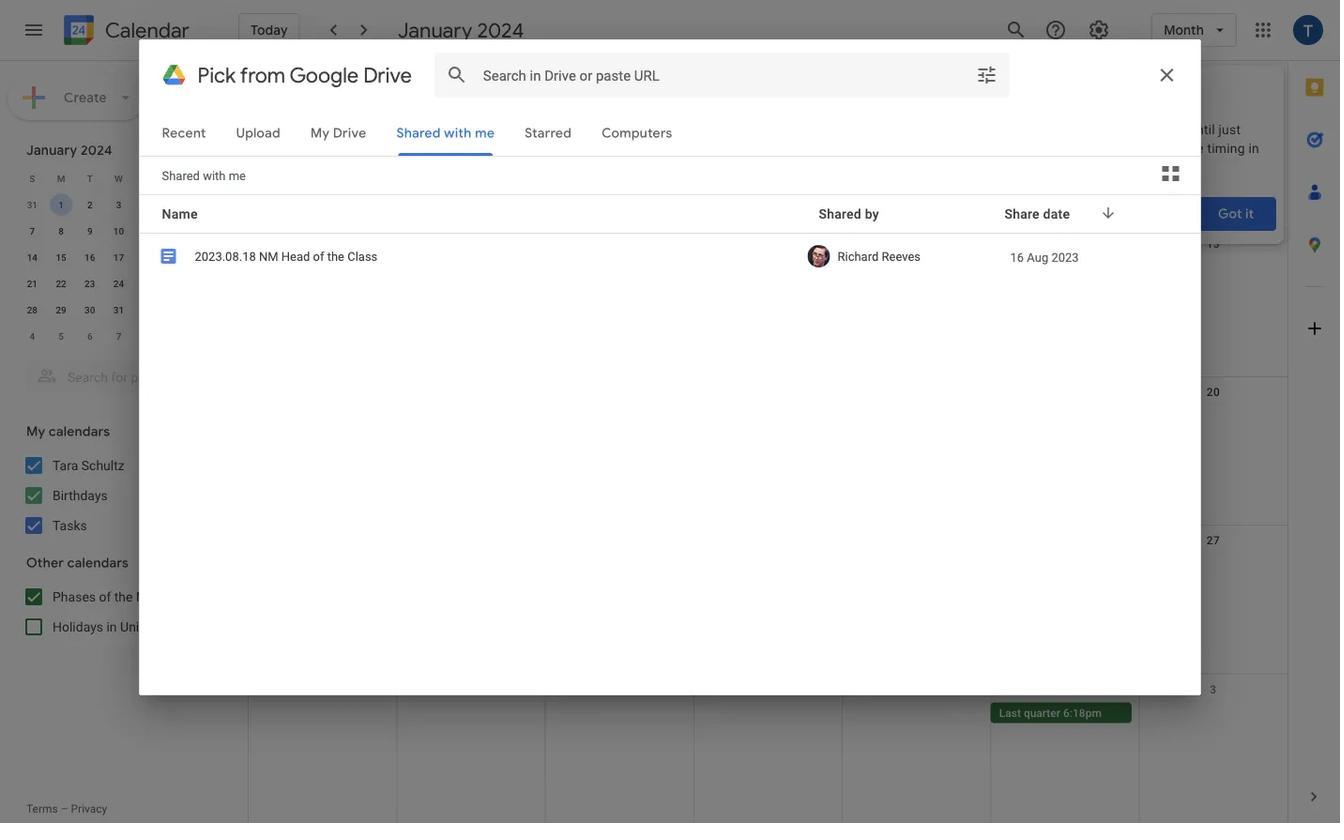 Task type: vqa. For each thing, say whether or not it's contained in the screenshot.
2024 to the left
yes



Task type: locate. For each thing, give the bounding box(es) containing it.
1 horizontal spatial 29
[[465, 683, 478, 696]]

1 vertical spatial 4
[[30, 330, 35, 342]]

0 horizontal spatial 28
[[27, 304, 38, 315]]

new
[[851, 260, 874, 274]]

calendars up tara schultz
[[49, 423, 110, 440]]

the right of
[[114, 589, 133, 605]]

calendars for my calendars
[[49, 423, 110, 440]]

of
[[99, 589, 111, 605]]

2 horizontal spatial 31
[[762, 683, 775, 696]]

january up m
[[26, 142, 77, 159]]

8
[[58, 225, 64, 237]]

2 horizontal spatial 3
[[1211, 683, 1217, 696]]

you
[[962, 122, 984, 137]]

2024 up t
[[81, 142, 112, 159]]

4 inside grid
[[30, 330, 35, 342]]

column header
[[695, 61, 843, 80], [843, 61, 992, 80], [992, 61, 1140, 80]]

1 vertical spatial 20
[[1207, 386, 1221, 399]]

1 horizontal spatial 2024
[[477, 17, 525, 43]]

january
[[398, 17, 473, 43], [26, 142, 77, 159]]

1 vertical spatial 2
[[87, 199, 93, 210]]

s up 6 element
[[202, 173, 208, 184]]

calendar element
[[60, 11, 190, 53]]

0 vertical spatial 4
[[914, 88, 920, 101]]

row containing 21
[[18, 270, 220, 297]]

0 horizontal spatial 1
[[58, 199, 64, 210]]

0 vertical spatial 1
[[457, 88, 464, 101]]

desktop inside the now you can snooze desktop notifications until just before your event begins. you can change the timing in settings.
[[1059, 122, 1107, 137]]

13 inside "element"
[[200, 225, 211, 237]]

desktop inside heading
[[987, 84, 1045, 103]]

7 down 31 'element'
[[116, 330, 121, 342]]

t
[[87, 173, 93, 184]]

1 horizontal spatial 7
[[116, 330, 121, 342]]

1 horizontal spatial 1
[[457, 88, 464, 101]]

1 vertical spatial 1
[[58, 199, 64, 210]]

0 vertical spatial notifications
[[1048, 84, 1137, 103]]

1 left jan
[[457, 88, 464, 101]]

1 vertical spatial 7
[[116, 330, 121, 342]]

privacy
[[71, 803, 107, 816]]

1 horizontal spatial in
[[1249, 140, 1260, 156]]

january 2024 grid
[[18, 165, 220, 349]]

can up your
[[987, 122, 1009, 137]]

snooze desktop notifications heading
[[931, 83, 1262, 105]]

ximmy
[[445, 134, 480, 147]]

cell inside 27 row
[[1140, 554, 1288, 577]]

2 vertical spatial 1
[[902, 683, 909, 696]]

0 horizontal spatial 6
[[87, 330, 93, 342]]

1 horizontal spatial 13
[[1207, 237, 1221, 250]]

25 element
[[136, 272, 159, 295]]

1 horizontal spatial can
[[1113, 140, 1134, 156]]

0 horizontal spatial can
[[987, 122, 1009, 137]]

31 inside row
[[27, 199, 38, 210]]

row group containing 31
[[18, 192, 220, 349]]

7
[[30, 225, 35, 237], [116, 330, 121, 342]]

1 horizontal spatial 31
[[113, 304, 124, 315]]

1 vertical spatial january
[[26, 142, 77, 159]]

21
[[27, 278, 38, 289]]

0 vertical spatial 29
[[56, 304, 66, 315]]

cell inside january 2024 grid
[[162, 270, 191, 297]]

1 horizontal spatial 30
[[613, 683, 627, 696]]

3pm ximmy / tara
[[419, 134, 512, 147]]

20 inside row
[[1207, 386, 1221, 399]]

0 vertical spatial in
[[1249, 140, 1260, 156]]

1 horizontal spatial 6
[[1211, 88, 1217, 101]]

13 for sun
[[1207, 237, 1221, 250]]

1 horizontal spatial january
[[398, 17, 473, 43]]

0 horizontal spatial 30
[[85, 304, 95, 315]]

1 vertical spatial can
[[1113, 140, 1134, 156]]

calendars inside dropdown button
[[49, 423, 110, 440]]

0 vertical spatial the
[[1185, 140, 1204, 156]]

cell
[[249, 108, 397, 153], [397, 108, 546, 153], [546, 108, 694, 153], [1140, 108, 1288, 153], [249, 257, 397, 279], [694, 257, 843, 279], [991, 257, 1140, 279], [1140, 257, 1288, 279], [162, 270, 191, 297], [1140, 405, 1288, 428], [1140, 554, 1288, 577], [249, 703, 397, 725], [397, 703, 546, 725], [546, 703, 694, 725], [694, 703, 843, 725], [843, 703, 991, 725], [1140, 703, 1288, 725]]

1 vertical spatial 3
[[116, 199, 121, 210]]

last quarter 6:18pm button
[[991, 703, 1132, 723]]

22 element
[[50, 272, 72, 295]]

s
[[29, 173, 35, 184], [202, 173, 208, 184]]

tab list
[[1289, 61, 1341, 771]]

in left united
[[107, 619, 117, 635]]

1 horizontal spatial the
[[1185, 140, 1204, 156]]

14 element
[[21, 246, 44, 269]]

s up 31 december 'element' at the left
[[29, 173, 35, 184]]

0 horizontal spatial 2
[[87, 199, 93, 210]]

0 vertical spatial 31
[[27, 199, 38, 210]]

in inside the now you can snooze desktop notifications until just before your event begins. you can change the timing in settings.
[[1249, 140, 1260, 156]]

can
[[987, 122, 1009, 137], [1113, 140, 1134, 156]]

0 horizontal spatial tara
[[53, 458, 78, 473]]

settings.
[[931, 159, 983, 175]]

1 vertical spatial notifications
[[1111, 122, 1186, 137]]

2 down tue
[[617, 88, 623, 101]]

calendar
[[105, 17, 190, 44]]

0 horizontal spatial 7
[[30, 225, 35, 237]]

birthdays
[[53, 488, 108, 503]]

can right you
[[1113, 140, 1134, 156]]

row containing s
[[18, 165, 220, 192]]

1 feb
[[902, 683, 931, 696]]

22
[[56, 278, 66, 289]]

terms
[[26, 803, 58, 816]]

11 element
[[136, 220, 159, 242]]

6 down "30" element
[[87, 330, 93, 342]]

0 vertical spatial 6
[[1211, 88, 1217, 101]]

0 vertical spatial 20
[[200, 252, 211, 263]]

0 horizontal spatial 29
[[56, 304, 66, 315]]

0 horizontal spatial s
[[29, 173, 35, 184]]

2 s from the left
[[202, 173, 208, 184]]

0 vertical spatial calendars
[[49, 423, 110, 440]]

1 horizontal spatial s
[[202, 173, 208, 184]]

tara right /
[[490, 134, 512, 147]]

31 down 27 row
[[762, 683, 775, 696]]

13
[[200, 225, 211, 237], [1207, 237, 1221, 250]]

0 vertical spatial january
[[398, 17, 473, 43]]

1 vertical spatial january 2024
[[26, 142, 112, 159]]

12 inside 12 element
[[171, 225, 182, 237]]

desktop up you
[[1059, 122, 1107, 137]]

7 february element
[[107, 325, 130, 347]]

4 left the snooze
[[914, 88, 920, 101]]

31
[[27, 199, 38, 210], [113, 304, 124, 315], [762, 683, 775, 696]]

19
[[171, 252, 182, 263]]

0 horizontal spatial 20
[[200, 252, 211, 263]]

2 horizontal spatial 2
[[1062, 683, 1069, 696]]

6
[[1211, 88, 1217, 101], [87, 330, 93, 342]]

change
[[1138, 140, 1182, 156]]

desktop up snooze at the right
[[987, 84, 1045, 103]]

january up "mon"
[[398, 17, 473, 43]]

quarter
[[1024, 707, 1061, 720]]

–
[[61, 803, 68, 816]]

new moon 6:57am
[[851, 260, 946, 274]]

1 horizontal spatial 2
[[617, 88, 623, 101]]

cell containing 3pm
[[397, 108, 546, 153]]

2 up 9
[[87, 199, 93, 210]]

1 inside cell
[[58, 199, 64, 210]]

0 horizontal spatial 12
[[171, 225, 182, 237]]

1
[[457, 88, 464, 101], [58, 199, 64, 210], [902, 683, 909, 696]]

january 2024 up "mon"
[[398, 17, 525, 43]]

m
[[57, 173, 65, 184]]

holidays
[[53, 619, 103, 635]]

you
[[1086, 140, 1109, 156]]

your
[[974, 140, 1000, 156]]

0 vertical spatial desktop
[[987, 84, 1045, 103]]

12
[[171, 225, 182, 237], [1059, 237, 1072, 250]]

4 down 28 element
[[30, 330, 35, 342]]

1 horizontal spatial january 2024
[[398, 17, 525, 43]]

6 down sat
[[1211, 88, 1217, 101]]

6:57am
[[908, 260, 946, 274]]

28 element
[[21, 299, 44, 321]]

27
[[1207, 534, 1221, 548]]

row
[[249, 61, 1288, 82], [249, 80, 1288, 229], [18, 165, 220, 192], [18, 192, 220, 218], [18, 218, 220, 244], [249, 229, 1288, 377], [18, 244, 220, 270], [18, 270, 220, 297], [18, 297, 220, 323], [18, 323, 220, 349], [249, 675, 1288, 823]]

schultz
[[81, 458, 125, 473]]

row containing 12
[[249, 229, 1288, 377]]

1 vertical spatial 30
[[613, 683, 627, 696]]

18
[[142, 252, 153, 263]]

2 inside january 2024 grid
[[87, 199, 93, 210]]

1 horizontal spatial 20
[[1207, 386, 1221, 399]]

calendars up of
[[67, 555, 129, 572]]

0 horizontal spatial january
[[26, 142, 77, 159]]

17 element
[[107, 246, 130, 269]]

31 left 1 cell
[[27, 199, 38, 210]]

2
[[617, 88, 623, 101], [87, 199, 93, 210], [1062, 683, 1069, 696]]

1 vertical spatial in
[[107, 619, 117, 635]]

24 element
[[107, 272, 130, 295]]

today button
[[238, 13, 300, 47]]

14
[[27, 252, 38, 263]]

1 vertical spatial tara
[[53, 458, 78, 473]]

appointment
[[726, 215, 809, 232]]

12 for sun
[[1059, 237, 1072, 250]]

0 horizontal spatial january 2024
[[26, 142, 112, 159]]

7 down 31 december 'element' at the left
[[30, 225, 35, 237]]

0 vertical spatial 30
[[85, 304, 95, 315]]

tara inside my calendars list
[[53, 458, 78, 473]]

1 vertical spatial 31
[[113, 304, 124, 315]]

0 vertical spatial 28
[[27, 304, 38, 315]]

feb
[[912, 683, 931, 696]]

row containing 14
[[18, 244, 220, 270]]

0 vertical spatial 3
[[765, 88, 772, 101]]

1 vertical spatial 6
[[87, 330, 93, 342]]

0 vertical spatial 5
[[174, 199, 179, 210]]

20 row
[[249, 377, 1288, 526]]

13 element
[[194, 220, 217, 242]]

calendar heading
[[101, 17, 190, 44]]

2024 up "mon"
[[477, 17, 525, 43]]

1 horizontal spatial 4
[[914, 88, 920, 101]]

0 horizontal spatial desktop
[[987, 84, 1045, 103]]

1 vertical spatial 2024
[[81, 142, 112, 159]]

snooze desktop notifications alert dialog
[[909, 66, 1284, 244]]

15 element
[[50, 246, 72, 269]]

until
[[1190, 122, 1216, 137]]

row group
[[18, 192, 220, 349]]

my calendars
[[26, 423, 110, 440]]

calendars inside dropdown button
[[67, 555, 129, 572]]

10 element
[[107, 220, 130, 242]]

1 vertical spatial 5
[[58, 330, 64, 342]]

tara up birthdays
[[53, 458, 78, 473]]

my calendars button
[[4, 417, 233, 447]]

1 vertical spatial 29
[[465, 683, 478, 696]]

31 for 31 'element'
[[113, 304, 124, 315]]

cell inside the 20 row
[[1140, 405, 1288, 428]]

f
[[174, 173, 179, 184]]

my calendars list
[[4, 451, 233, 541]]

1 vertical spatial 28
[[316, 683, 330, 696]]

0 horizontal spatial the
[[114, 589, 133, 605]]

2 horizontal spatial 1
[[902, 683, 909, 696]]

31 down 24
[[113, 304, 124, 315]]

moon
[[876, 260, 905, 274]]

1 horizontal spatial desktop
[[1059, 122, 1107, 137]]

2 vertical spatial 2
[[1062, 683, 1069, 696]]

the down until
[[1185, 140, 1204, 156]]

appointment schedule
[[726, 215, 870, 232]]

notifications up the now you can snooze desktop notifications until just before your event begins. you can change the timing in settings.
[[1048, 84, 1137, 103]]

6 element
[[194, 193, 217, 216]]

january 2024
[[398, 17, 525, 43], [26, 142, 112, 159]]

6:18pm
[[1064, 707, 1102, 720]]

in right timing
[[1249, 140, 1260, 156]]

grid
[[248, 61, 1288, 823]]

27 row
[[249, 526, 1288, 675]]

5
[[174, 199, 179, 210], [58, 330, 64, 342]]

notifications inside snooze desktop notifications heading
[[1048, 84, 1137, 103]]

19 element
[[165, 246, 188, 269]]

2 up last quarter 6:18pm button
[[1062, 683, 1069, 696]]

moon
[[136, 589, 170, 605]]

1 vertical spatial the
[[114, 589, 133, 605]]

1 horizontal spatial tara
[[490, 134, 512, 147]]

the
[[1185, 140, 1204, 156], [114, 589, 133, 605]]

jan
[[467, 88, 486, 101]]

tue
[[610, 70, 629, 82]]

2 vertical spatial 31
[[762, 683, 775, 696]]

1 horizontal spatial 28
[[316, 683, 330, 696]]

0 vertical spatial 2
[[617, 88, 623, 101]]

28 inside 28 element
[[27, 304, 38, 315]]

0 horizontal spatial 4
[[30, 330, 35, 342]]

2024
[[477, 17, 525, 43], [81, 142, 112, 159]]

phases
[[53, 589, 96, 605]]

5 up 12 element
[[174, 199, 179, 210]]

20 element
[[194, 246, 217, 269]]

3
[[765, 88, 772, 101], [116, 199, 121, 210], [1211, 683, 1217, 696]]

0 horizontal spatial 3
[[116, 199, 121, 210]]

tara
[[490, 134, 512, 147], [53, 458, 78, 473]]

desktop
[[987, 84, 1045, 103], [1059, 122, 1107, 137]]

None search field
[[0, 353, 233, 394]]

notifications up the change
[[1111, 122, 1186, 137]]

0 vertical spatial 2024
[[477, 17, 525, 43]]

states
[[161, 619, 198, 635]]

1 vertical spatial desktop
[[1059, 122, 1107, 137]]

1 left feb
[[902, 683, 909, 696]]

4
[[914, 88, 920, 101], [30, 330, 35, 342]]

29
[[56, 304, 66, 315], [465, 683, 478, 696]]

3 inside january 2024 grid
[[116, 199, 121, 210]]

5 down "29" element
[[58, 330, 64, 342]]

0 horizontal spatial 13
[[200, 225, 211, 237]]

0 vertical spatial tara
[[490, 134, 512, 147]]

1 horizontal spatial 12
[[1059, 237, 1072, 250]]

1 up 8
[[58, 199, 64, 210]]

28 inside grid
[[316, 683, 330, 696]]

29 inside grid
[[465, 683, 478, 696]]

january 2024 up m
[[26, 142, 112, 159]]

1 vertical spatial calendars
[[67, 555, 129, 572]]

0 horizontal spatial 31
[[27, 199, 38, 210]]

0 horizontal spatial in
[[107, 619, 117, 635]]

20
[[200, 252, 211, 263], [1207, 386, 1221, 399]]



Task type: describe. For each thing, give the bounding box(es) containing it.
appointment schedule tab list
[[561, 207, 952, 240]]

snooze desktop notifications
[[931, 84, 1137, 103]]

/
[[483, 134, 488, 147]]

privacy link
[[71, 803, 107, 816]]

before
[[931, 140, 970, 156]]

in inside other calendars list
[[107, 619, 117, 635]]

5 february element
[[50, 325, 72, 347]]

other calendars
[[26, 555, 129, 572]]

other calendars list
[[4, 582, 233, 642]]

11
[[142, 225, 153, 237]]

20 inside row
[[200, 252, 211, 263]]

1 horizontal spatial 5
[[174, 199, 179, 210]]

4 element
[[136, 193, 159, 216]]

row containing 4
[[18, 323, 220, 349]]

other
[[26, 555, 64, 572]]

terms – privacy
[[26, 803, 107, 816]]

timing
[[1208, 140, 1246, 156]]

today
[[251, 22, 288, 38]]

8 february element
[[136, 325, 159, 347]]

0 horizontal spatial 2024
[[81, 142, 112, 159]]

0 vertical spatial january 2024
[[398, 17, 525, 43]]

21 element
[[21, 272, 44, 295]]

sun
[[312, 70, 333, 82]]

the inside list
[[114, 589, 133, 605]]

row containing 31
[[18, 192, 220, 218]]

1 jan
[[457, 88, 486, 101]]

30 inside january 2024 grid
[[85, 304, 95, 315]]

row containing sun
[[249, 61, 1288, 82]]

w
[[115, 173, 123, 184]]

row containing 7
[[18, 218, 220, 244]]

25
[[142, 278, 153, 289]]

31 december element
[[21, 193, 44, 216]]

13 for january 2024
[[200, 225, 211, 237]]

16
[[85, 252, 95, 263]]

my
[[26, 423, 45, 440]]

now you can snooze desktop notifications until just before your event begins. you can change the timing in settings.
[[931, 122, 1260, 175]]

begins.
[[1039, 140, 1083, 156]]

sat
[[1205, 70, 1224, 82]]

12 element
[[165, 220, 188, 242]]

tara schultz
[[53, 458, 125, 473]]

row containing 1 jan
[[249, 80, 1288, 229]]

just
[[1219, 122, 1241, 137]]

9
[[87, 225, 93, 237]]

snooze
[[931, 84, 983, 103]]

holidays in united states
[[53, 619, 198, 635]]

1 s from the left
[[29, 173, 35, 184]]

6 february element
[[79, 325, 101, 347]]

2 column header from the left
[[843, 61, 992, 80]]

tara inside cell
[[490, 134, 512, 147]]

main drawer image
[[23, 19, 45, 41]]

terms link
[[26, 803, 58, 816]]

0 vertical spatial can
[[987, 122, 1009, 137]]

23 element
[[79, 272, 101, 295]]

the inside the now you can snooze desktop notifications until just before your event begins. you can change the timing in settings.
[[1185, 140, 1204, 156]]

2 vertical spatial 3
[[1211, 683, 1217, 696]]

event
[[1003, 140, 1036, 156]]

last
[[1000, 707, 1021, 720]]

new moon 6:57am button
[[843, 257, 984, 277]]

12 for january 2024
[[171, 225, 182, 237]]

31 for 31 december 'element' at the left
[[27, 199, 38, 210]]

1 for 1 jan
[[457, 88, 464, 101]]

snooze
[[1012, 122, 1056, 137]]

0 horizontal spatial 5
[[58, 330, 64, 342]]

1 february element
[[136, 299, 159, 321]]

calendars for other calendars
[[67, 555, 129, 572]]

schedule
[[813, 215, 870, 232]]

24
[[113, 278, 124, 289]]

23
[[85, 278, 95, 289]]

6 inside "element"
[[87, 330, 93, 342]]

17
[[113, 252, 124, 263]]

3pm
[[419, 134, 441, 147]]

16 element
[[79, 246, 101, 269]]

appointment schedule button
[[719, 207, 877, 240]]

10
[[113, 225, 124, 237]]

grid containing 1 jan
[[248, 61, 1288, 823]]

notifications inside the now you can snooze desktop notifications until just before your event begins. you can change the timing in settings.
[[1111, 122, 1186, 137]]

phases of the moon
[[53, 589, 170, 605]]

last quarter 6:18pm
[[1000, 707, 1102, 720]]

1 column header from the left
[[695, 61, 843, 80]]

thursday column header
[[133, 165, 162, 192]]

1 cell
[[47, 192, 76, 218]]

united
[[120, 619, 158, 635]]

other calendars button
[[4, 548, 233, 578]]

31 element
[[107, 299, 130, 321]]

0 vertical spatial 7
[[30, 225, 35, 237]]

mon
[[459, 70, 483, 82]]

30 element
[[79, 299, 101, 321]]

29 element
[[50, 299, 72, 321]]

tasks
[[53, 518, 87, 533]]

1 for 1 feb
[[902, 683, 909, 696]]

15
[[56, 252, 66, 263]]

1 horizontal spatial 3
[[765, 88, 772, 101]]

1 for 1
[[58, 199, 64, 210]]

29 inside january 2024 grid
[[56, 304, 66, 315]]

3 column header from the left
[[992, 61, 1140, 80]]

18 element
[[136, 246, 159, 269]]

now
[[931, 122, 959, 137]]

4 february element
[[21, 325, 44, 347]]



